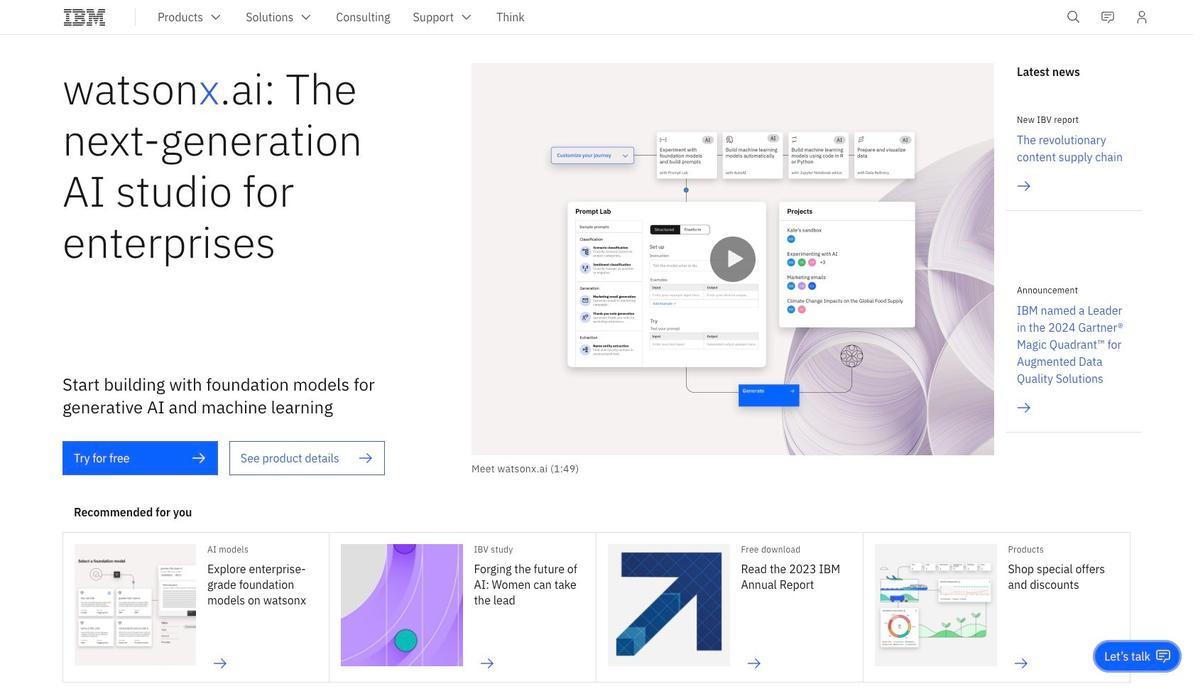 Task type: locate. For each thing, give the bounding box(es) containing it.
let's talk element
[[1105, 649, 1151, 664]]



